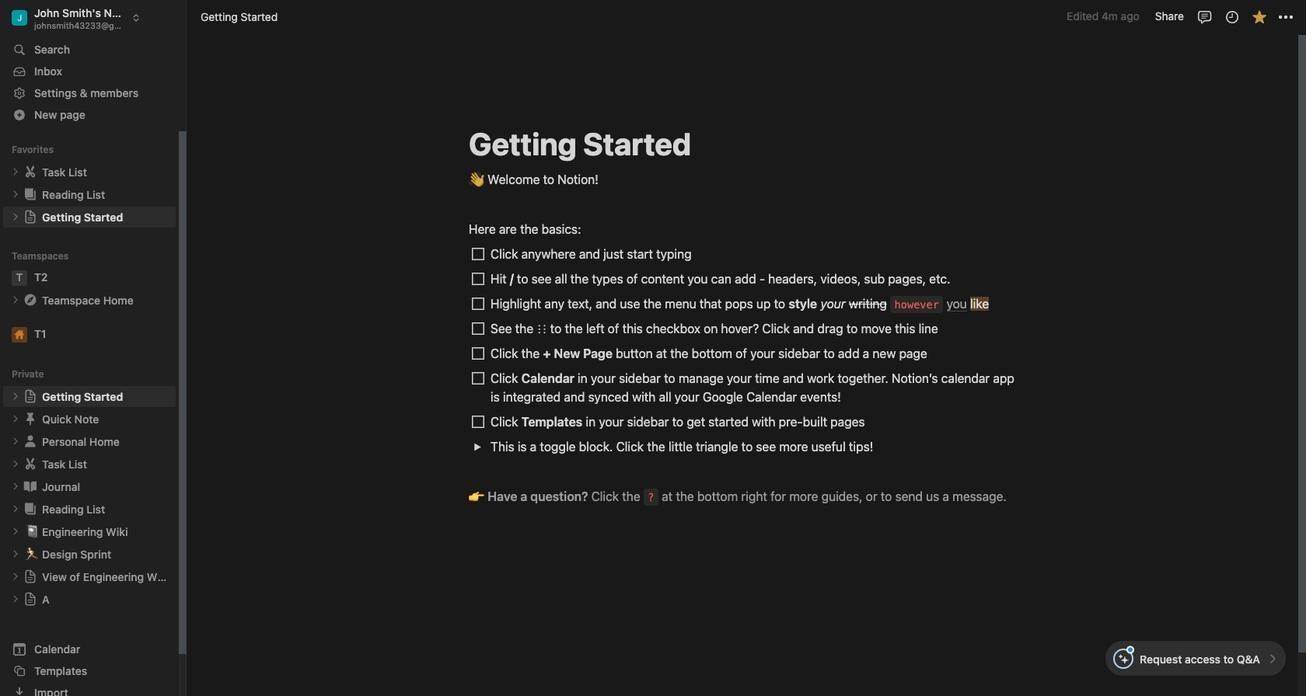 Task type: describe. For each thing, give the bounding box(es) containing it.
6 open image from the top
[[11, 460, 20, 469]]

comments image
[[1197, 9, 1213, 24]]

📓 image
[[25, 523, 39, 541]]

change page icon image for 6th open image
[[23, 457, 38, 472]]

9 open image from the top
[[11, 550, 20, 559]]

t image
[[12, 271, 27, 286]]

change page icon image for 11th open image
[[23, 593, 37, 607]]

10 open image from the top
[[11, 573, 20, 582]]

change page icon image for second open image
[[23, 293, 38, 308]]

1 open image from the top
[[11, 190, 20, 199]]

change page icon image for 11th open image from the bottom
[[23, 187, 38, 202]]

5 open image from the top
[[11, 437, 20, 447]]

11 open image from the top
[[11, 595, 20, 605]]

change page icon image for 5th open image from the bottom of the page
[[23, 479, 38, 495]]

2 open image from the top
[[11, 296, 20, 305]]

👋 image
[[469, 169, 485, 189]]



Task type: locate. For each thing, give the bounding box(es) containing it.
updates image
[[1225, 9, 1240, 24]]

change page icon image for 2nd open image from the bottom
[[23, 570, 37, 584]]

7 open image from the top
[[11, 482, 20, 492]]

🏃 image
[[25, 545, 39, 563]]

change page icon image for 3rd open image from the top of the page
[[23, 390, 37, 404]]

open image
[[11, 190, 20, 199], [11, 296, 20, 305], [11, 392, 20, 402], [11, 415, 20, 424], [11, 437, 20, 447], [11, 460, 20, 469], [11, 482, 20, 492], [11, 528, 20, 537], [11, 550, 20, 559], [11, 573, 20, 582], [11, 595, 20, 605]]

change page icon image for eighth open image from the bottom of the page
[[23, 412, 38, 427]]

4 open image from the top
[[11, 415, 20, 424]]

👉 image
[[469, 486, 485, 506]]

favorited image
[[1252, 9, 1267, 24]]

3 open image from the top
[[11, 392, 20, 402]]

change page icon image
[[23, 164, 38, 180], [23, 187, 38, 202], [23, 210, 37, 224], [23, 293, 38, 308], [23, 390, 37, 404], [23, 412, 38, 427], [23, 434, 38, 450], [23, 457, 38, 472], [23, 479, 38, 495], [23, 502, 38, 517], [23, 570, 37, 584], [23, 593, 37, 607]]

8 open image from the top
[[11, 528, 20, 537]]

open image
[[11, 167, 20, 177], [11, 213, 20, 222], [473, 443, 482, 451], [11, 505, 20, 514]]

change page icon image for fifth open image from the top
[[23, 434, 38, 450]]



Task type: vqa. For each thing, say whether or not it's contained in the screenshot.
TAB LIST at top
no



